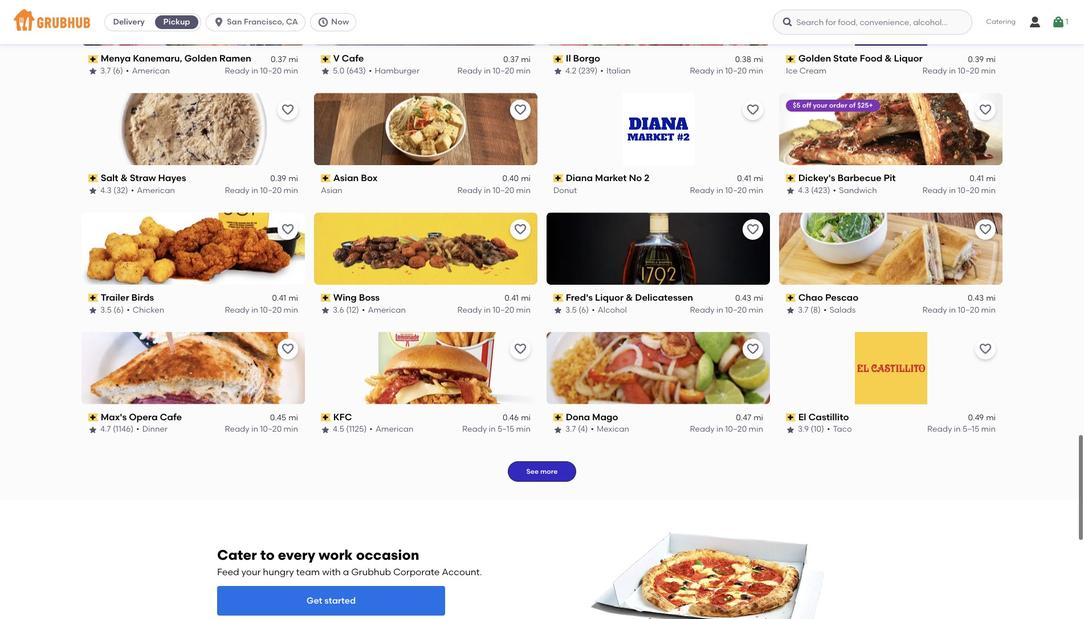 Task type: vqa. For each thing, say whether or not it's contained in the screenshot.
Donut at the right top
yes



Task type: locate. For each thing, give the bounding box(es) containing it.
3.7
[[100, 66, 111, 76], [798, 305, 809, 315], [566, 425, 576, 435]]

0.41 for dickey's barbecue pit
[[970, 174, 984, 184]]

1 horizontal spatial your
[[813, 102, 828, 110]]

sandwich
[[840, 186, 878, 195]]

5.0 (643)
[[333, 66, 366, 76]]

3.7 left "(8)" on the right
[[798, 305, 809, 315]]

0 horizontal spatial 3.7
[[100, 66, 111, 76]]

0.37 mi down main navigation navigation
[[504, 54, 531, 64]]

• for chao pescao
[[824, 305, 827, 315]]

diana market no 2
[[566, 173, 650, 184]]

asian box logo image
[[314, 93, 538, 165]]

0.37 down main navigation navigation
[[504, 54, 519, 64]]

1 horizontal spatial 3.5
[[566, 305, 577, 315]]

asian left box
[[333, 173, 359, 184]]

1 horizontal spatial 3.7
[[566, 425, 576, 435]]

& up (32)
[[121, 173, 128, 184]]

min
[[284, 66, 298, 76], [516, 66, 531, 76], [749, 66, 764, 76], [982, 66, 996, 76], [284, 186, 298, 195], [516, 186, 531, 195], [749, 186, 764, 195], [982, 186, 996, 195], [284, 305, 298, 315], [516, 305, 531, 315], [749, 305, 764, 315], [982, 305, 996, 315], [284, 425, 298, 435], [516, 425, 531, 435], [749, 425, 764, 435], [982, 425, 996, 435]]

3.9
[[798, 425, 809, 435]]

2 0.37 from the left
[[504, 54, 519, 64]]

0 horizontal spatial 5–15
[[498, 425, 515, 435]]

delicatessen
[[636, 293, 694, 303]]

save this restaurant button for asian box
[[510, 100, 531, 120]]

ready for il borgo
[[690, 66, 715, 76]]

$5 off your order of $25+
[[793, 102, 874, 110]]

subscription pass image for salt & straw hayes
[[88, 175, 98, 183]]

save this restaurant image for salt & straw hayes
[[281, 103, 295, 117]]

american down boss
[[368, 305, 406, 315]]

star icon image
[[88, 67, 98, 76], [321, 67, 330, 76], [554, 67, 563, 76], [88, 186, 98, 196], [786, 186, 796, 196], [88, 306, 98, 315], [321, 306, 330, 315], [554, 306, 563, 315], [786, 306, 796, 315], [88, 426, 98, 435], [321, 426, 330, 435], [554, 426, 563, 435], [786, 426, 796, 435]]

1 vertical spatial 3.7
[[798, 305, 809, 315]]

0.37 mi for menya kanemaru, golden ramen
[[271, 54, 298, 64]]

(1125)
[[346, 425, 367, 435]]

star icon image left the 4.7
[[88, 426, 98, 435]]

0 horizontal spatial cafe
[[160, 412, 182, 423]]

1 horizontal spatial svg image
[[1053, 15, 1066, 29]]

american for kanemaru,
[[132, 66, 170, 76]]

4.3 (32)
[[100, 186, 128, 195]]

• alcohol
[[592, 305, 627, 315]]

10–20 for chao pescao
[[958, 305, 980, 315]]

your down cater
[[242, 568, 261, 578]]

• hamburger
[[369, 66, 420, 76]]

2 horizontal spatial save this restaurant image
[[979, 223, 993, 237]]

star icon image for trailer birds
[[88, 306, 98, 315]]

2 4.3 from the left
[[798, 186, 810, 195]]

every
[[278, 548, 316, 564]]

• for el castillito
[[828, 425, 831, 435]]

save this restaurant button for kfc
[[510, 339, 531, 360]]

5–15 down 0.46
[[498, 425, 515, 435]]

1 vertical spatial your
[[242, 568, 261, 578]]

• american right (1125)
[[370, 425, 414, 435]]

0.47
[[736, 414, 752, 423]]

liquor up • alcohol
[[595, 293, 624, 303]]

1 vertical spatial &
[[121, 173, 128, 184]]

in for dona mago
[[717, 425, 724, 435]]

asian box
[[333, 173, 378, 184]]

borgo
[[574, 53, 601, 64]]

in
[[252, 66, 258, 76], [484, 66, 491, 76], [717, 66, 724, 76], [950, 66, 956, 76], [252, 186, 258, 195], [484, 186, 491, 195], [717, 186, 724, 195], [950, 186, 956, 195], [252, 305, 258, 315], [484, 305, 491, 315], [717, 305, 724, 315], [950, 305, 956, 315], [252, 425, 258, 435], [489, 425, 496, 435], [717, 425, 724, 435], [955, 425, 961, 435]]

0 horizontal spatial save this restaurant image
[[514, 223, 528, 237]]

salt
[[101, 173, 118, 184]]

1 vertical spatial asian
[[321, 186, 343, 195]]

mi for v cafe
[[521, 54, 531, 64]]

0 horizontal spatial 0.39 mi
[[270, 174, 298, 184]]

0.45 mi
[[270, 414, 298, 423]]

0.39 mi for salt & straw hayes
[[270, 174, 298, 184]]

(6) for trailer
[[114, 305, 124, 315]]

menya kanemaru, golden ramen
[[101, 53, 251, 64]]

min for v cafe
[[516, 66, 531, 76]]

subscription pass image up ice
[[786, 55, 797, 63]]

cafe up dinner on the left bottom of page
[[160, 412, 182, 423]]

ready for v cafe
[[458, 66, 482, 76]]

subscription pass image left the dickey's
[[786, 175, 797, 183]]

0.41 for diana market no 2
[[738, 174, 752, 184]]

2 horizontal spatial 3.7
[[798, 305, 809, 315]]

1 ready in 5–15 min from the left
[[463, 425, 531, 435]]

diana market no 2 logo image
[[623, 93, 695, 165]]

(6) down fred's
[[579, 305, 589, 315]]

liquor right food
[[895, 53, 923, 64]]

0 horizontal spatial 3.5 (6)
[[100, 305, 124, 315]]

min for kfc
[[516, 425, 531, 435]]

3.7 left the (4)
[[566, 425, 576, 435]]

save this restaurant image for asian box
[[514, 103, 528, 117]]

star icon image left 4.3 (32)
[[88, 186, 98, 196]]

0 vertical spatial 0.39 mi
[[969, 54, 996, 64]]

subscription pass image left the trailer
[[88, 294, 98, 302]]

2 5–15 from the left
[[963, 425, 980, 435]]

• right (1125)
[[370, 425, 373, 435]]

your right off
[[813, 102, 828, 110]]

• right the (4)
[[591, 425, 594, 435]]

(6) for fred's
[[579, 305, 589, 315]]

• for v cafe
[[369, 66, 372, 76]]

mi for fred's liquor & delicatessen
[[754, 294, 764, 304]]

2 3.5 from the left
[[566, 305, 577, 315]]

your
[[813, 102, 828, 110], [242, 568, 261, 578]]

save this restaurant image
[[281, 103, 295, 117], [514, 103, 528, 117], [747, 103, 760, 117], [979, 103, 993, 117], [281, 223, 295, 237], [747, 223, 760, 237], [281, 343, 295, 356], [514, 343, 528, 356], [979, 343, 993, 356]]

save this restaurant image for max's opera cafe
[[281, 343, 295, 356]]

1 horizontal spatial 0.39 mi
[[969, 54, 996, 64]]

1 horizontal spatial save this restaurant image
[[747, 343, 760, 356]]

0 vertical spatial 3.7
[[100, 66, 111, 76]]

0.43 for chao pescao
[[968, 294, 984, 304]]

star icon image left "5.0"
[[321, 67, 330, 76]]

0.43 mi for chao pescao
[[968, 294, 996, 304]]

mi for trailer birds
[[289, 294, 298, 304]]

menya
[[101, 53, 131, 64]]

ready for trailer birds
[[225, 305, 250, 315]]

• right "(8)" on the right
[[824, 305, 827, 315]]

0.37
[[271, 54, 286, 64], [504, 54, 519, 64]]

(423)
[[812, 186, 831, 195]]

• down fred's
[[592, 305, 595, 315]]

of
[[850, 102, 856, 110]]

1 horizontal spatial svg image
[[783, 17, 794, 28]]

5–15 for el castillito
[[963, 425, 980, 435]]

golden state food & liquor logo image
[[855, 0, 928, 46]]

• right 3.7 (6)
[[126, 66, 129, 76]]

0.39 for golden state food & liquor
[[969, 54, 984, 64]]

ice cream
[[786, 66, 827, 76]]

svg image
[[1053, 15, 1066, 29], [318, 17, 329, 28]]

• right (12)
[[362, 305, 365, 315]]

a
[[343, 568, 349, 578]]

ready in 5–15 min
[[463, 425, 531, 435], [928, 425, 996, 435]]

1 3.5 from the left
[[100, 305, 112, 315]]

& up alcohol
[[626, 293, 633, 303]]

asian down asian box
[[321, 186, 343, 195]]

cater to every work occasion feed your hungry team with a grubhub corporate account.
[[217, 548, 482, 578]]

3.5 down the trailer
[[100, 305, 112, 315]]

opera
[[129, 412, 158, 423]]

3.5 (6) down the trailer
[[100, 305, 124, 315]]

0 vertical spatial liquor
[[895, 53, 923, 64]]

il borgo logo image
[[547, 0, 771, 46]]

• right (643)
[[369, 66, 372, 76]]

0.37 mi down ca
[[271, 54, 298, 64]]

• right (32)
[[131, 186, 134, 195]]

mi for il borgo
[[754, 54, 764, 64]]

2 3.5 (6) from the left
[[566, 305, 589, 315]]

your inside cater to every work occasion feed your hungry team with a grubhub corporate account.
[[242, 568, 261, 578]]

10–20
[[260, 66, 282, 76], [493, 66, 515, 76], [726, 66, 747, 76], [958, 66, 980, 76], [260, 186, 282, 195], [493, 186, 515, 195], [726, 186, 747, 195], [958, 186, 980, 195], [260, 305, 282, 315], [493, 305, 515, 315], [726, 305, 747, 315], [958, 305, 980, 315], [260, 425, 282, 435], [726, 425, 747, 435]]

save this restaurant button
[[278, 100, 298, 120], [510, 100, 531, 120], [743, 100, 764, 120], [976, 100, 996, 120], [278, 220, 298, 240], [510, 220, 531, 240], [743, 220, 764, 240], [976, 220, 996, 240], [278, 339, 298, 360], [510, 339, 531, 360], [743, 339, 764, 360], [976, 339, 996, 360]]

occasion
[[356, 548, 419, 564]]

1 horizontal spatial 0.37
[[504, 54, 519, 64]]

10–20 for max's opera cafe
[[260, 425, 282, 435]]

save this restaurant button for dona mago
[[743, 339, 764, 360]]

0 horizontal spatial 3.5
[[100, 305, 112, 315]]

0.38 mi
[[736, 54, 764, 64]]

4.3
[[100, 186, 112, 195], [798, 186, 810, 195]]

star icon image for il borgo
[[554, 67, 563, 76]]

il
[[566, 53, 571, 64]]

subscription pass image
[[321, 55, 331, 63], [554, 175, 564, 183], [321, 294, 331, 302], [554, 294, 564, 302], [786, 294, 797, 302], [88, 414, 98, 422], [321, 414, 331, 422]]

save this restaurant image
[[514, 223, 528, 237], [979, 223, 993, 237], [747, 343, 760, 356]]

chao pescao logo image
[[780, 213, 1003, 285]]

svg image
[[1029, 15, 1043, 29], [213, 17, 225, 28], [783, 17, 794, 28]]

svg image up ice
[[783, 17, 794, 28]]

american for boss
[[368, 305, 406, 315]]

• right (239)
[[601, 66, 604, 76]]

subscription pass image left wing
[[321, 294, 331, 302]]

star icon image left 4.5
[[321, 426, 330, 435]]

0 horizontal spatial 0.37 mi
[[271, 54, 298, 64]]

chao
[[799, 293, 824, 303]]

ready in 5–15 min for kfc
[[463, 425, 531, 435]]

american down kanemaru,
[[132, 66, 170, 76]]

svg image left san
[[213, 17, 225, 28]]

1 horizontal spatial liquor
[[895, 53, 923, 64]]

1 0.43 mi from the left
[[736, 294, 764, 304]]

subscription pass image left asian box
[[321, 175, 331, 183]]

1 vertical spatial liquor
[[595, 293, 624, 303]]

0.41 for trailer birds
[[272, 294, 286, 304]]

• right '(10)'
[[828, 425, 831, 435]]

10–20 for trailer birds
[[260, 305, 282, 315]]

feed
[[217, 568, 239, 578]]

4.7
[[100, 425, 111, 435]]

ready in 5–15 min down the 0.49
[[928, 425, 996, 435]]

subscription pass image left max's on the bottom left of the page
[[88, 414, 98, 422]]

ready for menya kanemaru, golden ramen
[[225, 66, 250, 76]]

2 0.43 from the left
[[968, 294, 984, 304]]

0 horizontal spatial 0.43
[[736, 294, 752, 304]]

1 5–15 from the left
[[498, 425, 515, 435]]

1 horizontal spatial 5–15
[[963, 425, 980, 435]]

$25+
[[858, 102, 874, 110]]

no
[[629, 173, 642, 184]]

min for salt & straw hayes
[[284, 186, 298, 195]]

star icon image left '3.7 (8)'
[[786, 306, 796, 315]]

in for diana market no 2
[[717, 186, 724, 195]]

golden state food & liquor
[[799, 53, 923, 64]]

liquor
[[895, 53, 923, 64], [595, 293, 624, 303]]

(643)
[[347, 66, 366, 76]]

0.46
[[503, 414, 519, 423]]

ready for el castillito
[[928, 425, 953, 435]]

subscription pass image left 'v'
[[321, 55, 331, 63]]

2 ready in 5–15 min from the left
[[928, 425, 996, 435]]

kfc
[[333, 412, 352, 423]]

• down trailer birds
[[127, 305, 130, 315]]

save this restaurant image for el castillito
[[979, 343, 993, 356]]

min for il borgo
[[749, 66, 764, 76]]

ready in 10–20 min for v cafe
[[458, 66, 531, 76]]

4.2
[[566, 66, 577, 76]]

0 vertical spatial asian
[[333, 173, 359, 184]]

salt & straw hayes logo image
[[82, 93, 305, 165]]

0 horizontal spatial 0.43 mi
[[736, 294, 764, 304]]

3.5 down fred's
[[566, 305, 577, 315]]

0.41 for wing boss
[[505, 294, 519, 304]]

0 horizontal spatial svg image
[[318, 17, 329, 28]]

1 horizontal spatial cafe
[[342, 53, 364, 64]]

golden up cream
[[799, 53, 832, 64]]

10–20 for wing boss
[[493, 305, 515, 315]]

0.39 mi
[[969, 54, 996, 64], [270, 174, 298, 184]]

• american down the salt & straw hayes
[[131, 186, 175, 195]]

0.38
[[736, 54, 752, 64]]

1 vertical spatial 0.39
[[270, 174, 286, 184]]

0.47 mi
[[736, 414, 764, 423]]

svg image inside now button
[[318, 17, 329, 28]]

• for max's opera cafe
[[136, 425, 140, 435]]

1 vertical spatial cafe
[[160, 412, 182, 423]]

2 horizontal spatial &
[[885, 53, 892, 64]]

in for asian box
[[484, 186, 491, 195]]

(6) down the trailer
[[114, 305, 124, 315]]

• right (423)
[[834, 186, 837, 195]]

star icon image left 3.7 (6)
[[88, 67, 98, 76]]

save this restaurant image for chao pescao
[[979, 223, 993, 237]]

10–20 for diana market no 2
[[726, 186, 747, 195]]

0 horizontal spatial 0.37
[[271, 54, 286, 64]]

3.7 down menya
[[100, 66, 111, 76]]

subscription pass image up donut
[[554, 175, 564, 183]]

0.41
[[738, 174, 752, 184], [970, 174, 984, 184], [272, 294, 286, 304], [505, 294, 519, 304]]

v
[[333, 53, 340, 64]]

0 horizontal spatial golden
[[184, 53, 217, 64]]

1 horizontal spatial 0.43
[[968, 294, 984, 304]]

1 horizontal spatial 0.39
[[969, 54, 984, 64]]

in for il borgo
[[717, 66, 724, 76]]

ready for chao pescao
[[923, 305, 948, 315]]

(10)
[[811, 425, 825, 435]]

golden left ramen at the top left of the page
[[184, 53, 217, 64]]

1 vertical spatial 0.39 mi
[[270, 174, 298, 184]]

2 vertical spatial &
[[626, 293, 633, 303]]

0 horizontal spatial ready in 5–15 min
[[463, 425, 531, 435]]

subscription pass image left fred's
[[554, 294, 564, 302]]

0.43 mi for fred's liquor & delicatessen
[[736, 294, 764, 304]]

min for chao pescao
[[982, 305, 996, 315]]

4.3 down 'salt'
[[100, 186, 112, 195]]

team
[[296, 568, 320, 578]]

star icon image for fred's liquor & delicatessen
[[554, 306, 563, 315]]

0 horizontal spatial 0.39
[[270, 174, 286, 184]]

1 0.43 from the left
[[736, 294, 752, 304]]

min for asian box
[[516, 186, 531, 195]]

subscription pass image left dona
[[554, 414, 564, 422]]

3.5
[[100, 305, 112, 315], [566, 305, 577, 315]]

svg image left 1 button
[[1029, 15, 1043, 29]]

star icon image left 3.9 at the bottom right
[[786, 426, 796, 435]]

subscription pass image left il in the right of the page
[[554, 55, 564, 63]]

2 vertical spatial 3.7
[[566, 425, 576, 435]]

american
[[132, 66, 170, 76], [137, 186, 175, 195], [368, 305, 406, 315], [376, 425, 414, 435]]

star icon image left 3.6 at the left of page
[[321, 306, 330, 315]]

• down max's opera cafe
[[136, 425, 140, 435]]

1 horizontal spatial 4.3
[[798, 186, 810, 195]]

get
[[307, 596, 323, 607]]

fred's liquor & delicatessen
[[566, 293, 694, 303]]

hungry
[[263, 568, 294, 578]]

svg image inside 1 button
[[1053, 15, 1066, 29]]

account.
[[442, 568, 482, 578]]

subscription pass image for golden state food & liquor
[[786, 55, 797, 63]]

star icon image for menya kanemaru, golden ramen
[[88, 67, 98, 76]]

4.3 left (423)
[[798, 186, 810, 195]]

ready for wing boss
[[458, 305, 482, 315]]

min for trailer birds
[[284, 305, 298, 315]]

0 horizontal spatial liquor
[[595, 293, 624, 303]]

mi for chao pescao
[[987, 294, 996, 304]]

star icon image left 3.7 (4) at bottom
[[554, 426, 563, 435]]

min for menya kanemaru, golden ramen
[[284, 66, 298, 76]]

1 3.5 (6) from the left
[[100, 305, 124, 315]]

star icon image left 4.3 (423)
[[786, 186, 796, 196]]

subscription pass image left 'salt'
[[88, 175, 98, 183]]

now button
[[310, 13, 361, 31]]

& right food
[[885, 53, 892, 64]]

2 golden from the left
[[799, 53, 832, 64]]

3.5 (6) down fred's
[[566, 305, 589, 315]]

• for dickey's barbecue pit
[[834, 186, 837, 195]]

1 horizontal spatial 0.37 mi
[[504, 54, 531, 64]]

save this restaurant button for salt & straw hayes
[[278, 100, 298, 120]]

catering button
[[979, 9, 1024, 35]]

1 4.3 from the left
[[100, 186, 112, 195]]

•
[[126, 66, 129, 76], [369, 66, 372, 76], [601, 66, 604, 76], [131, 186, 134, 195], [834, 186, 837, 195], [127, 305, 130, 315], [362, 305, 365, 315], [592, 305, 595, 315], [824, 305, 827, 315], [136, 425, 140, 435], [370, 425, 373, 435], [591, 425, 594, 435], [828, 425, 831, 435]]

0 horizontal spatial &
[[121, 173, 128, 184]]

0 horizontal spatial svg image
[[213, 17, 225, 28]]

american down the salt & straw hayes
[[137, 186, 175, 195]]

(6) down menya
[[113, 66, 123, 76]]

started
[[325, 596, 356, 607]]

save this restaurant button for trailer birds
[[278, 220, 298, 240]]

star icon image left • chicken
[[88, 306, 98, 315]]

0.39 mi for golden state food & liquor
[[969, 54, 996, 64]]

dickey's
[[799, 173, 836, 184]]

4.3 for dickey's barbecue pit
[[798, 186, 810, 195]]

0 horizontal spatial 4.3
[[100, 186, 112, 195]]

1 0.37 mi from the left
[[271, 54, 298, 64]]

3.7 (4)
[[566, 425, 588, 435]]

1 horizontal spatial 0.43 mi
[[968, 294, 996, 304]]

subscription pass image for fred's
[[554, 294, 564, 302]]

subscription pass image left menya
[[88, 55, 98, 63]]

2 0.37 mi from the left
[[504, 54, 531, 64]]

see
[[527, 468, 539, 476]]

star icon image for salt & straw hayes
[[88, 186, 98, 196]]

subscription pass image left el
[[786, 414, 797, 422]]

ready in 5–15 min down 0.46
[[463, 425, 531, 435]]

star icon image left 4.2
[[554, 67, 563, 76]]

• italian
[[601, 66, 631, 76]]

star icon image left • alcohol
[[554, 306, 563, 315]]

cafe up (643)
[[342, 53, 364, 64]]

10–20 for menya kanemaru, golden ramen
[[260, 66, 282, 76]]

trailer
[[101, 293, 129, 303]]

• american down boss
[[362, 305, 406, 315]]

5–15
[[498, 425, 515, 435], [963, 425, 980, 435]]

subscription pass image
[[88, 55, 98, 63], [554, 55, 564, 63], [786, 55, 797, 63], [88, 175, 98, 183], [321, 175, 331, 183], [786, 175, 797, 183], [88, 294, 98, 302], [554, 414, 564, 422], [786, 414, 797, 422]]

see more
[[527, 468, 558, 476]]

• american down kanemaru,
[[126, 66, 170, 76]]

subscription pass image left chao
[[786, 294, 797, 302]]

delivery
[[113, 17, 145, 27]]

get started
[[307, 596, 356, 607]]

1 horizontal spatial ready in 5–15 min
[[928, 425, 996, 435]]

1 0.37 from the left
[[271, 54, 286, 64]]

subscription pass image for il borgo
[[554, 55, 564, 63]]

5–15 down the 0.49
[[963, 425, 980, 435]]

2 0.43 mi from the left
[[968, 294, 996, 304]]

0.37 down ca
[[271, 54, 286, 64]]

ready in 10–20 min for trailer birds
[[225, 305, 298, 315]]

1 horizontal spatial golden
[[799, 53, 832, 64]]

1 horizontal spatial 3.5 (6)
[[566, 305, 589, 315]]

0 vertical spatial 0.39
[[969, 54, 984, 64]]

trailer birds logo image
[[82, 213, 305, 285]]

• for il borgo
[[601, 66, 604, 76]]

0 horizontal spatial your
[[242, 568, 261, 578]]

3.5 for trailer birds
[[100, 305, 112, 315]]



Task type: describe. For each thing, give the bounding box(es) containing it.
hayes
[[158, 173, 186, 184]]

0 vertical spatial cafe
[[342, 53, 364, 64]]

3.6 (12)
[[333, 305, 359, 315]]

3.7 (6)
[[100, 66, 123, 76]]

subscription pass image for menya kanemaru, golden ramen
[[88, 55, 98, 63]]

• taco
[[828, 425, 853, 435]]

ready in 10–20 min for max's opera cafe
[[225, 425, 298, 435]]

10–20 for golden state food & liquor
[[958, 66, 980, 76]]

now
[[331, 17, 349, 27]]

subscription pass image for dickey's barbecue pit
[[786, 175, 797, 183]]

star icon image for dona mago
[[554, 426, 563, 435]]

chao pescao
[[799, 293, 859, 303]]

grubhub
[[351, 568, 391, 578]]

wing boss logo image
[[314, 213, 538, 285]]

donut
[[554, 186, 577, 195]]

mi for diana market no 2
[[754, 174, 764, 184]]

4.5
[[333, 425, 344, 435]]

0.49 mi
[[969, 414, 996, 423]]

straw
[[130, 173, 156, 184]]

in for fred's liquor & delicatessen
[[717, 305, 724, 315]]

save this restaurant image for fred's liquor & delicatessen
[[747, 223, 760, 237]]

5–15 for kfc
[[498, 425, 515, 435]]

mi for wing boss
[[521, 294, 531, 304]]

(239)
[[579, 66, 598, 76]]

• for salt & straw hayes
[[131, 186, 134, 195]]

ready in 10–20 min for golden state food & liquor
[[923, 66, 996, 76]]

svg image for now
[[318, 17, 329, 28]]

0.37 for v cafe
[[504, 54, 519, 64]]

ready in 10–20 min for wing boss
[[458, 305, 531, 315]]

delivery button
[[105, 13, 153, 31]]

ready for golden state food & liquor
[[923, 66, 948, 76]]

dona
[[566, 412, 590, 423]]

(8)
[[811, 305, 821, 315]]

0 vertical spatial your
[[813, 102, 828, 110]]

• mexican
[[591, 425, 630, 435]]

trailer birds
[[101, 293, 154, 303]]

asian for asian
[[321, 186, 343, 195]]

kfc logo image
[[314, 332, 538, 405]]

svg image inside san francisco, ca button
[[213, 17, 225, 28]]

get started link
[[217, 587, 445, 616]]

mago
[[593, 412, 619, 423]]

min for dickey's barbecue pit
[[982, 186, 996, 195]]

off
[[803, 102, 812, 110]]

mi for kfc
[[521, 414, 531, 423]]

4.3 (423)
[[798, 186, 831, 195]]

4.2 (239)
[[566, 66, 598, 76]]

order
[[830, 102, 848, 110]]

10–20 for v cafe
[[493, 66, 515, 76]]

corporate
[[393, 568, 440, 578]]

dickey's barbecue pit logo image
[[780, 93, 1003, 165]]

il borgo
[[566, 53, 601, 64]]

dickey's barbecue pit
[[799, 173, 896, 184]]

in for menya kanemaru, golden ramen
[[252, 66, 258, 76]]

in for chao pescao
[[950, 305, 956, 315]]

star icon image for kfc
[[321, 426, 330, 435]]

3.5 for fred's liquor & delicatessen
[[566, 305, 577, 315]]

in for kfc
[[489, 425, 496, 435]]

min for diana market no 2
[[749, 186, 764, 195]]

pickup button
[[153, 13, 201, 31]]

min for el castillito
[[982, 425, 996, 435]]

ready in 5–15 min for el castillito
[[928, 425, 996, 435]]

1 golden from the left
[[184, 53, 217, 64]]

castillito
[[809, 412, 850, 423]]

save this restaurant image for diana market no 2
[[747, 103, 760, 117]]

3.6
[[333, 305, 344, 315]]

min for fred's liquor & delicatessen
[[749, 305, 764, 315]]

• for kfc
[[370, 425, 373, 435]]

main navigation navigation
[[0, 0, 1085, 44]]

san francisco, ca
[[227, 17, 298, 27]]

1 horizontal spatial &
[[626, 293, 633, 303]]

to
[[260, 548, 275, 564]]

3.7 for dona mago
[[566, 425, 576, 435]]

cream
[[800, 66, 827, 76]]

subscription pass image for el castillito
[[786, 414, 797, 422]]

pescao
[[826, 293, 859, 303]]

ready in 10–20 min for fred's liquor & delicatessen
[[690, 305, 764, 315]]

birds
[[131, 293, 154, 303]]

max's opera cafe logo image
[[82, 332, 305, 405]]

el castillito logo image
[[855, 332, 928, 405]]

0.45
[[270, 414, 286, 423]]

10–20 for il borgo
[[726, 66, 747, 76]]

salt & straw hayes
[[101, 173, 186, 184]]

mi for dona mago
[[754, 414, 764, 423]]

in for golden state food & liquor
[[950, 66, 956, 76]]

mexican
[[597, 425, 630, 435]]

boss
[[359, 293, 380, 303]]

menya kanemaru, golden ramen logo image
[[82, 0, 305, 46]]

0.46 mi
[[503, 414, 531, 423]]

ready in 10–20 min for menya kanemaru, golden ramen
[[225, 66, 298, 76]]

diana
[[566, 173, 593, 184]]

min for dona mago
[[749, 425, 764, 435]]

san
[[227, 17, 242, 27]]

$5
[[793, 102, 801, 110]]

dona mago logo image
[[547, 332, 771, 405]]

0.41 mi for diana market no 2
[[738, 174, 764, 184]]

3.7 for menya kanemaru, golden ramen
[[100, 66, 111, 76]]

• american for kanemaru,
[[126, 66, 170, 76]]

subscription pass image for chao
[[786, 294, 797, 302]]

max's
[[101, 412, 127, 423]]

1
[[1066, 17, 1069, 27]]

subscription pass image left kfc
[[321, 414, 331, 422]]

alcohol
[[598, 305, 627, 315]]

state
[[834, 53, 858, 64]]

ramen
[[219, 53, 251, 64]]

svg image for 1
[[1053, 15, 1066, 29]]

3.9 (10)
[[798, 425, 825, 435]]

min for max's opera cafe
[[284, 425, 298, 435]]

3.5 (6) for fred's liquor & delicatessen
[[566, 305, 589, 315]]

• for fred's liquor & delicatessen
[[592, 305, 595, 315]]

mi for asian box
[[521, 174, 531, 184]]

3.5 (6) for trailer birds
[[100, 305, 124, 315]]

save this restaurant image for trailer birds
[[281, 223, 295, 237]]

Search for food, convenience, alcohol... search field
[[774, 10, 973, 35]]

max's opera cafe
[[101, 412, 182, 423]]

subscription pass image for diana
[[554, 175, 564, 183]]

american right (1125)
[[376, 425, 414, 435]]

subscription pass image for wing
[[321, 294, 331, 302]]

star icon image for max's opera cafe
[[88, 426, 98, 435]]

ready for fred's liquor & delicatessen
[[690, 305, 715, 315]]

with
[[322, 568, 341, 578]]

mi for menya kanemaru, golden ramen
[[289, 54, 298, 64]]

2 horizontal spatial svg image
[[1029, 15, 1043, 29]]

subscription pass image for asian box
[[321, 175, 331, 183]]

francisco,
[[244, 17, 284, 27]]

2
[[645, 173, 650, 184]]

ice
[[786, 66, 798, 76]]

star icon image for chao pescao
[[786, 306, 796, 315]]

food
[[860, 53, 883, 64]]

asian for asian box
[[333, 173, 359, 184]]

mi for max's opera cafe
[[289, 414, 298, 423]]

• for wing boss
[[362, 305, 365, 315]]

ready in 10–20 min for asian box
[[458, 186, 531, 195]]

0.40
[[503, 174, 519, 184]]

hamburger
[[375, 66, 420, 76]]

in for trailer birds
[[252, 305, 258, 315]]

min for wing boss
[[516, 305, 531, 315]]

10–20 for asian box
[[493, 186, 515, 195]]

4.3 for salt & straw hayes
[[100, 186, 112, 195]]

0.41 mi for wing boss
[[505, 294, 531, 304]]

0.43 for fred's liquor & delicatessen
[[736, 294, 752, 304]]

(32)
[[114, 186, 128, 195]]

save this restaurant button for chao pescao
[[976, 220, 996, 240]]

mi for salt & straw hayes
[[289, 174, 298, 184]]

4.7 (1146)
[[100, 425, 134, 435]]

in for max's opera cafe
[[252, 425, 258, 435]]

min for golden state food & liquor
[[982, 66, 996, 76]]

chicken
[[133, 305, 164, 315]]

(4)
[[578, 425, 588, 435]]

0 vertical spatial &
[[885, 53, 892, 64]]

box
[[361, 173, 378, 184]]

fred's liquor & delicatessen logo image
[[547, 213, 771, 285]]

fred's
[[566, 293, 593, 303]]

10–20 for fred's liquor & delicatessen
[[726, 305, 747, 315]]

barbecue
[[838, 173, 882, 184]]

v cafe logo image
[[314, 0, 538, 46]]

el castillito
[[799, 412, 850, 423]]

cater
[[217, 548, 257, 564]]

• for menya kanemaru, golden ramen
[[126, 66, 129, 76]]

(6) for menya
[[113, 66, 123, 76]]

see more button
[[508, 462, 577, 482]]

pit
[[884, 173, 896, 184]]

mi for golden state food & liquor
[[987, 54, 996, 64]]

0.40 mi
[[503, 174, 531, 184]]

ca
[[286, 17, 298, 27]]



